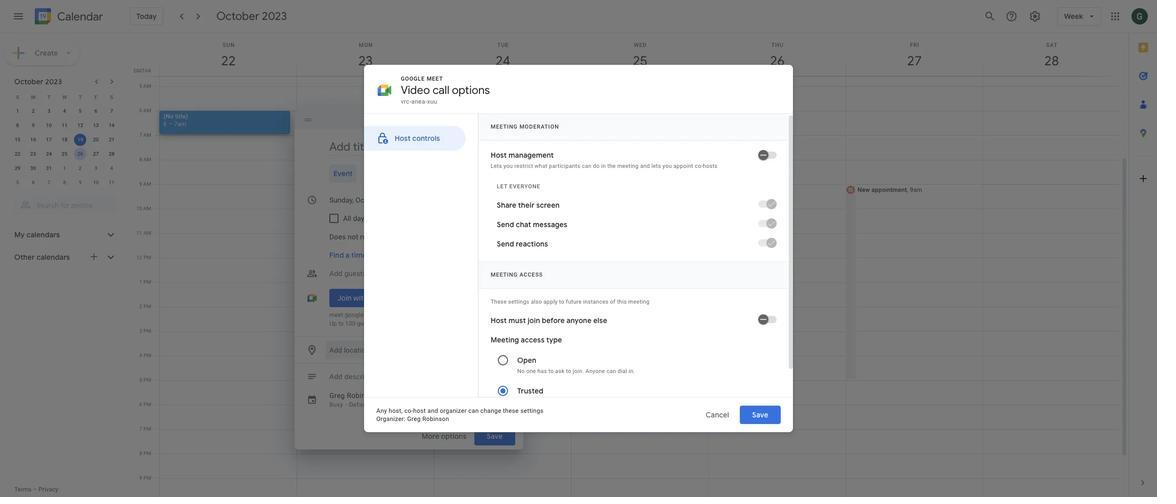 Task type: vqa. For each thing, say whether or not it's contained in the screenshot.
topmost Settings
no



Task type: describe. For each thing, give the bounding box(es) containing it.
2 s from the left
[[110, 94, 113, 100]]

task
[[365, 169, 380, 178]]

15 element
[[11, 134, 24, 146]]

10 for 10 am
[[136, 206, 142, 211]]

3 for 3 pm
[[139, 328, 142, 334]]

row containing 29
[[10, 161, 120, 176]]

16 element
[[27, 134, 39, 146]]

6 for november 6 element
[[32, 180, 35, 185]]

join with google meet
[[338, 294, 413, 303]]

m
[[31, 94, 35, 100]]

5 for 5 am
[[139, 83, 142, 89]]

privacy
[[39, 486, 58, 493]]

20
[[93, 137, 99, 143]]

7 up 14
[[110, 108, 113, 114]]

guest
[[357, 320, 372, 327]]

100
[[345, 320, 356, 327]]

18
[[62, 137, 68, 143]]

terms link
[[14, 486, 32, 493]]

anea-
[[390, 312, 405, 319]]

pm for 8 pm
[[144, 451, 151, 457]]

4 column header from the left
[[571, 33, 709, 76]]

1 column header from the left
[[159, 33, 297, 76]]

(gmt-04:00) eastern time - new york button
[[369, 209, 495, 228]]

due
[[630, 309, 641, 316]]

assignment due
[[596, 309, 641, 316]]

main drawer image
[[12, 10, 25, 22]]

am for 10 am
[[143, 206, 151, 211]]

pm for 1 pm
[[144, 279, 151, 285]]

9 up 16
[[32, 123, 35, 128]]

2 for november 2 element
[[79, 166, 82, 171]]

16
[[30, 137, 36, 143]]

7 pm
[[139, 427, 151, 432]]

am for 11 am
[[143, 230, 151, 236]]

22
[[15, 151, 20, 157]]

xuu
[[405, 312, 414, 319]]

9 am
[[139, 181, 151, 187]]

2 , from the left
[[907, 186, 909, 194]]

10 element
[[43, 120, 55, 132]]

17
[[46, 137, 52, 143]]

row containing 8
[[10, 119, 120, 133]]

24
[[46, 151, 52, 157]]

november 7 element
[[43, 177, 55, 189]]

pm for 12 pm
[[144, 255, 151, 261]]

0 vertical spatial 1
[[16, 108, 19, 114]]

0 vertical spatial october 2023
[[216, 9, 287, 23]]

today button
[[130, 7, 163, 26]]

30
[[30, 166, 36, 171]]

0 horizontal spatial october 2023
[[14, 77, 62, 86]]

7 column header from the left
[[983, 33, 1121, 76]]

13 element
[[90, 120, 102, 132]]

time
[[439, 215, 455, 223]]

6 down f at the top of the page
[[95, 108, 97, 114]]

november 9 element
[[74, 177, 86, 189]]

1 t from the left
[[47, 94, 50, 100]]

row containing s
[[10, 90, 120, 104]]

18 element
[[58, 134, 71, 146]]

terms
[[14, 486, 32, 493]]

5 up 12 element
[[79, 108, 82, 114]]

30 element
[[27, 162, 39, 175]]

12 element
[[74, 120, 86, 132]]

8 for 8 am
[[139, 157, 142, 162]]

27
[[93, 151, 99, 157]]

find a time
[[330, 251, 367, 260]]

5 for november 5 element
[[16, 180, 19, 185]]

7 for 7 am
[[139, 132, 142, 138]]

14 element
[[106, 120, 118, 132]]

– inside (no title) 6 – 7am
[[169, 121, 173, 128]]

all day
[[343, 215, 364, 223]]

29 element
[[11, 162, 24, 175]]

28 element
[[106, 148, 118, 160]]

3 9am from the left
[[910, 186, 923, 194]]

f
[[95, 94, 97, 100]]

11 am
[[136, 230, 151, 236]]

(no title) 6 – 7am
[[163, 113, 188, 128]]

w
[[62, 94, 67, 100]]

york
[[477, 215, 491, 223]]

join
[[338, 294, 352, 303]]

1 for 1 pm
[[139, 279, 142, 285]]

11 for 11 "element"
[[62, 123, 68, 128]]

12 pm
[[137, 255, 151, 261]]

meet.google.com/vrc-anea-xuu up to 100 guest connections
[[330, 312, 414, 327]]

19 cell
[[72, 133, 88, 147]]

8 pm
[[139, 451, 151, 457]]

29
[[15, 166, 20, 171]]

calendar heading
[[55, 9, 103, 24]]

november 10 element
[[90, 177, 102, 189]]

5 for 5 pm
[[139, 378, 142, 383]]

2 for 2 pm
[[139, 304, 142, 310]]

10 am
[[136, 206, 151, 211]]

pm for 5 pm
[[144, 378, 151, 383]]

to
[[338, 320, 344, 327]]

6 pm
[[139, 402, 151, 408]]

7 for 7 pm
[[139, 427, 142, 432]]

21
[[109, 137, 115, 143]]

appointment button
[[445, 307, 565, 331]]

with
[[353, 294, 368, 303]]

calendar
[[57, 9, 103, 24]]

november 8 element
[[58, 177, 71, 189]]

7 for november 7 element
[[47, 180, 50, 185]]

2 pm
[[139, 304, 151, 310]]

am for 6 am
[[143, 108, 151, 113]]

26 cell
[[72, 147, 88, 161]]

task button
[[361, 164, 384, 183]]

meet
[[396, 294, 413, 303]]

2 appointment from the left
[[872, 186, 907, 194]]

tab list containing event
[[303, 164, 515, 183]]

row containing 5
[[10, 176, 120, 190]]

4 pm
[[139, 353, 151, 359]]

0 vertical spatial 3
[[47, 108, 50, 114]]

am for 7 am
[[143, 132, 151, 138]]

appointment
[[449, 309, 485, 316]]

21 element
[[106, 134, 118, 146]]

november 5 element
[[11, 177, 24, 189]]

22 element
[[11, 148, 24, 160]]

time
[[352, 251, 367, 260]]

meet.google.com/vrc-
[[330, 312, 390, 319]]

am for 8 am
[[143, 157, 151, 162]]

1 for november 1 element
[[63, 166, 66, 171]]

up
[[330, 320, 337, 327]]

join with google meet link
[[330, 289, 421, 308]]

6 am
[[139, 108, 151, 113]]

2 new appointment , 9am from the left
[[858, 186, 923, 194]]

title)
[[175, 113, 188, 120]]

3 for november 3 element
[[95, 166, 97, 171]]

28
[[109, 151, 115, 157]]

24 element
[[43, 148, 55, 160]]

1 pm
[[139, 279, 151, 285]]

26 element
[[74, 148, 86, 160]]

-
[[457, 215, 459, 223]]

6 inside (no title) 6 – 7am
[[163, 121, 167, 128]]



Task type: locate. For each thing, give the bounding box(es) containing it.
9 for 9 pm
[[139, 476, 142, 481]]

1 horizontal spatial 10
[[93, 180, 99, 185]]

10
[[46, 123, 52, 128], [93, 180, 99, 185], [136, 206, 142, 211]]

7 row from the top
[[10, 176, 120, 190]]

31
[[46, 166, 52, 171]]

pm up 2 pm
[[144, 279, 151, 285]]

0 horizontal spatial appointment
[[460, 186, 496, 194]]

8 for november 8 element
[[63, 180, 66, 185]]

5 row from the top
[[10, 147, 120, 161]]

1 pm from the top
[[144, 255, 151, 261]]

9 pm from the top
[[144, 451, 151, 457]]

2 vertical spatial 4
[[139, 353, 142, 359]]

2 row from the top
[[10, 104, 120, 119]]

6 down 5 am
[[139, 108, 142, 113]]

6 am from the top
[[143, 206, 151, 211]]

1 horizontal spatial ,
[[907, 186, 909, 194]]

5 am
[[139, 83, 151, 89]]

1 horizontal spatial 3
[[95, 166, 97, 171]]

2 down 26 element
[[79, 166, 82, 171]]

1 down 25 element
[[63, 166, 66, 171]]

8 am
[[139, 157, 151, 162]]

,
[[496, 186, 497, 194], [907, 186, 909, 194]]

9am inside button
[[773, 186, 785, 194]]

0 vertical spatial 2
[[32, 108, 35, 114]]

am down 9 am
[[143, 206, 151, 211]]

eastern
[[414, 215, 438, 223]]

25
[[62, 151, 68, 157]]

2 vertical spatial 2
[[139, 304, 142, 310]]

0 vertical spatial 2023
[[262, 9, 287, 23]]

7 am from the top
[[143, 230, 151, 236]]

11 down november 4 element
[[109, 180, 115, 185]]

04:00)
[[392, 215, 412, 223]]

event
[[334, 169, 353, 178]]

pm down 2 pm
[[144, 328, 151, 334]]

pm down 8 pm
[[144, 476, 151, 481]]

november 11 element
[[106, 177, 118, 189]]

new
[[446, 186, 459, 194], [858, 186, 870, 194], [461, 215, 475, 223]]

7 down 31 element
[[47, 180, 50, 185]]

(no
[[163, 113, 174, 120]]

3 pm
[[139, 328, 151, 334]]

am up '12 pm'
[[143, 230, 151, 236]]

10 up 17
[[46, 123, 52, 128]]

2 horizontal spatial 9am
[[910, 186, 923, 194]]

26
[[77, 151, 83, 157]]

2 horizontal spatial 1
[[139, 279, 142, 285]]

9 pm
[[139, 476, 151, 481]]

23 element
[[27, 148, 39, 160]]

1 down '12 pm'
[[139, 279, 142, 285]]

(gmt-
[[373, 215, 392, 223]]

0 horizontal spatial 10
[[46, 123, 52, 128]]

row containing 22
[[10, 147, 120, 161]]

1 up 15
[[16, 108, 19, 114]]

1
[[16, 108, 19, 114], [63, 166, 66, 171], [139, 279, 142, 285]]

pm for 9 pm
[[144, 476, 151, 481]]

1 vertical spatial october
[[14, 77, 43, 86]]

november 3 element
[[90, 162, 102, 175]]

1 horizontal spatial s
[[110, 94, 113, 100]]

4 down w
[[63, 108, 66, 114]]

–
[[169, 121, 173, 128], [33, 486, 37, 493]]

am left '(no'
[[143, 108, 151, 113]]

7 up 8 am
[[139, 132, 142, 138]]

31 element
[[43, 162, 55, 175]]

2 horizontal spatial 2
[[139, 304, 142, 310]]

4 for 4 pm
[[139, 353, 142, 359]]

11 inside 'element'
[[109, 180, 115, 185]]

8 up 15
[[16, 123, 19, 128]]

3 down 27 element on the top left of page
[[95, 166, 97, 171]]

pm up 3 pm
[[144, 304, 151, 310]]

17 element
[[43, 134, 55, 146]]

pm for 2 pm
[[144, 304, 151, 310]]

t left w
[[47, 94, 50, 100]]

row
[[10, 90, 120, 104], [10, 104, 120, 119], [10, 119, 120, 133], [10, 133, 120, 147], [10, 147, 120, 161], [10, 161, 120, 176], [10, 176, 120, 190]]

5 am from the top
[[143, 181, 151, 187]]

1 vertical spatial 2023
[[45, 77, 62, 86]]

0 horizontal spatial 1
[[16, 108, 19, 114]]

november 4 element
[[106, 162, 118, 175]]

2 am from the top
[[143, 108, 151, 113]]

0 horizontal spatial 2
[[32, 108, 35, 114]]

1 horizontal spatial october
[[216, 9, 260, 23]]

1 horizontal spatial new appointment , 9am
[[858, 186, 923, 194]]

0 horizontal spatial –
[[33, 486, 37, 493]]

1 vertical spatial 3
[[95, 166, 97, 171]]

4 for november 4 element
[[110, 166, 113, 171]]

2 column header from the left
[[297, 33, 434, 76]]

2 horizontal spatial 3
[[139, 328, 142, 334]]

0 vertical spatial 12
[[77, 123, 83, 128]]

row containing 15
[[10, 133, 120, 147]]

gmt-
[[134, 68, 145, 74]]

october 2023 grid
[[10, 90, 120, 190]]

12 for 12 pm
[[137, 255, 142, 261]]

1 horizontal spatial october 2023
[[216, 9, 287, 23]]

10 for the november 10 element
[[93, 180, 99, 185]]

0 horizontal spatial tab list
[[303, 164, 515, 183]]

11 up '18'
[[62, 123, 68, 128]]

(gmt-04:00) eastern time - new york
[[373, 215, 491, 223]]

11 down 10 am
[[136, 230, 142, 236]]

1 horizontal spatial 1
[[63, 166, 66, 171]]

11 element
[[58, 120, 71, 132]]

2 pm from the top
[[144, 279, 151, 285]]

new inside button
[[461, 215, 475, 223]]

8 for 8 pm
[[139, 451, 142, 457]]

8 pm from the top
[[144, 427, 151, 432]]

3 up 10 element
[[47, 108, 50, 114]]

3 pm from the top
[[144, 304, 151, 310]]

1 , from the left
[[496, 186, 497, 194]]

2 9am from the left
[[773, 186, 785, 194]]

pm for 4 pm
[[144, 353, 151, 359]]

connections
[[374, 320, 407, 327]]

9 for november 9 element
[[79, 180, 82, 185]]

row group containing 1
[[10, 104, 120, 190]]

6 up "7 pm"
[[139, 402, 142, 408]]

2
[[32, 108, 35, 114], [79, 166, 82, 171], [139, 304, 142, 310]]

am down the 04
[[143, 83, 151, 89]]

12 inside october 2023 grid
[[77, 123, 83, 128]]

10 down november 3 element
[[93, 180, 99, 185]]

1 appointment from the left
[[460, 186, 496, 194]]

14
[[109, 123, 115, 128]]

9am
[[498, 186, 511, 194], [773, 186, 785, 194], [910, 186, 923, 194]]

grid containing (no title)
[[131, 33, 1129, 498]]

new appointment , 9am
[[446, 186, 511, 194], [858, 186, 923, 194]]

7 am
[[139, 132, 151, 138]]

8 up 9 am
[[139, 157, 142, 162]]

assignment
[[596, 309, 629, 316]]

find
[[330, 251, 344, 260]]

19, today element
[[74, 134, 86, 146]]

0 vertical spatial october
[[216, 9, 260, 23]]

15
[[15, 137, 20, 143]]

0 horizontal spatial 3
[[47, 108, 50, 114]]

2 up 3 pm
[[139, 304, 142, 310]]

1 horizontal spatial 9am
[[773, 186, 785, 194]]

1 vertical spatial 1
[[63, 166, 66, 171]]

am up 9 am
[[143, 157, 151, 162]]

2 horizontal spatial 10
[[136, 206, 142, 211]]

2 vertical spatial 1
[[139, 279, 142, 285]]

pm down "7 pm"
[[144, 451, 151, 457]]

1 vertical spatial 4
[[110, 166, 113, 171]]

row containing 1
[[10, 104, 120, 119]]

1 horizontal spatial t
[[79, 94, 82, 100]]

am for 5 am
[[143, 83, 151, 89]]

1 horizontal spatial 12
[[137, 255, 142, 261]]

3 down 2 pm
[[139, 328, 142, 334]]

4 down 3 pm
[[139, 353, 142, 359]]

20 element
[[90, 134, 102, 146]]

4 down 28 element
[[110, 166, 113, 171]]

1 vertical spatial october 2023
[[14, 77, 62, 86]]

all
[[343, 215, 351, 223]]

0 horizontal spatial 4
[[63, 108, 66, 114]]

calendar element
[[33, 6, 103, 29]]

– right terms link
[[33, 486, 37, 493]]

today
[[136, 12, 157, 21]]

column header
[[159, 33, 297, 76], [297, 33, 434, 76], [434, 33, 572, 76], [571, 33, 709, 76], [709, 33, 846, 76], [846, 33, 984, 76], [983, 33, 1121, 76]]

6 column header from the left
[[846, 33, 984, 76]]

pm for 6 pm
[[144, 402, 151, 408]]

1 horizontal spatial 11
[[109, 180, 115, 185]]

3 am from the top
[[143, 132, 151, 138]]

0 horizontal spatial s
[[16, 94, 19, 100]]

assignment due button
[[582, 307, 702, 318]]

am up 8 am
[[143, 132, 151, 138]]

0 horizontal spatial new
[[446, 186, 459, 194]]

2 vertical spatial 10
[[136, 206, 142, 211]]

2 vertical spatial 11
[[136, 230, 142, 236]]

1 vertical spatial –
[[33, 486, 37, 493]]

0 horizontal spatial 11
[[62, 123, 68, 128]]

9 down 8 pm
[[139, 476, 142, 481]]

1 am from the top
[[143, 83, 151, 89]]

a
[[346, 251, 350, 260]]

4 row from the top
[[10, 133, 120, 147]]

6 down '(no'
[[163, 121, 167, 128]]

8 down november 1 element
[[63, 180, 66, 185]]

tab list
[[1130, 33, 1158, 469], [303, 164, 515, 183]]

7 pm from the top
[[144, 402, 151, 408]]

1 horizontal spatial new
[[461, 215, 475, 223]]

9 down november 2 element
[[79, 180, 82, 185]]

pm down 6 pm
[[144, 427, 151, 432]]

2 horizontal spatial new
[[858, 186, 870, 194]]

terms – privacy
[[14, 486, 58, 493]]

9 up 10 am
[[139, 181, 142, 187]]

9am button
[[708, 184, 839, 381]]

november 1 element
[[58, 162, 71, 175]]

november 6 element
[[27, 177, 39, 189]]

13
[[93, 123, 99, 128]]

1 vertical spatial 11
[[109, 180, 115, 185]]

5 down gmt-
[[139, 83, 142, 89]]

12 for 12
[[77, 123, 83, 128]]

october 2023
[[216, 9, 287, 23], [14, 77, 62, 86]]

6 down 30 element
[[32, 180, 35, 185]]

0 vertical spatial 4
[[63, 108, 66, 114]]

privacy link
[[39, 486, 58, 493]]

12
[[77, 123, 83, 128], [137, 255, 142, 261]]

0 horizontal spatial ,
[[496, 186, 497, 194]]

am
[[143, 83, 151, 89], [143, 108, 151, 113], [143, 132, 151, 138], [143, 157, 151, 162], [143, 181, 151, 187], [143, 206, 151, 211], [143, 230, 151, 236]]

grid
[[131, 33, 1129, 498]]

10 pm from the top
[[144, 476, 151, 481]]

1 horizontal spatial 4
[[110, 166, 113, 171]]

0 vertical spatial 10
[[46, 123, 52, 128]]

10 for 10 element
[[46, 123, 52, 128]]

t
[[47, 94, 50, 100], [79, 94, 82, 100]]

1 s from the left
[[16, 94, 19, 100]]

am down 8 am
[[143, 181, 151, 187]]

11
[[62, 123, 68, 128], [109, 180, 115, 185], [136, 230, 142, 236]]

5 pm from the top
[[144, 353, 151, 359]]

0 vertical spatial –
[[169, 121, 173, 128]]

23
[[30, 151, 36, 157]]

1 horizontal spatial –
[[169, 121, 173, 128]]

1 horizontal spatial 2
[[79, 166, 82, 171]]

0 horizontal spatial 2023
[[45, 77, 62, 86]]

google
[[369, 294, 394, 303]]

11 inside "element"
[[62, 123, 68, 128]]

4 pm from the top
[[144, 328, 151, 334]]

1 horizontal spatial tab list
[[1130, 33, 1158, 469]]

pm
[[144, 255, 151, 261], [144, 279, 151, 285], [144, 304, 151, 310], [144, 328, 151, 334], [144, 353, 151, 359], [144, 378, 151, 383], [144, 402, 151, 408], [144, 427, 151, 432], [144, 451, 151, 457], [144, 476, 151, 481]]

Add title and time text field
[[330, 139, 515, 155]]

0 vertical spatial 11
[[62, 123, 68, 128]]

10 up 11 am
[[136, 206, 142, 211]]

8 down "7 pm"
[[139, 451, 142, 457]]

am for 9 am
[[143, 181, 151, 187]]

2 horizontal spatial 11
[[136, 230, 142, 236]]

1 9am from the left
[[498, 186, 511, 194]]

3
[[47, 108, 50, 114], [95, 166, 97, 171], [139, 328, 142, 334]]

5 down "29" 'element'
[[16, 180, 19, 185]]

6 for 6 am
[[139, 108, 142, 113]]

19
[[77, 137, 83, 143]]

25 element
[[58, 148, 71, 160]]

gmt-04
[[134, 68, 151, 74]]

0 horizontal spatial 9am
[[498, 186, 511, 194]]

6 for 6 pm
[[139, 402, 142, 408]]

find a time button
[[325, 246, 371, 265]]

pm down 3 pm
[[144, 353, 151, 359]]

appointment
[[460, 186, 496, 194], [872, 186, 907, 194]]

1 new appointment , 9am from the left
[[446, 186, 511, 194]]

5 column header from the left
[[709, 33, 846, 76]]

s right f at the top of the page
[[110, 94, 113, 100]]

pm up "7 pm"
[[144, 402, 151, 408]]

t left f at the top of the page
[[79, 94, 82, 100]]

0 horizontal spatial 12
[[77, 123, 83, 128]]

row group
[[10, 104, 120, 190]]

7 down 6 pm
[[139, 427, 142, 432]]

11 for 11 am
[[136, 230, 142, 236]]

5 pm
[[139, 378, 151, 383]]

None search field
[[0, 192, 127, 215]]

1 vertical spatial 10
[[93, 180, 99, 185]]

5 up 6 pm
[[139, 378, 142, 383]]

pm for 7 pm
[[144, 427, 151, 432]]

6 pm from the top
[[144, 378, 151, 383]]

2 t from the left
[[79, 94, 82, 100]]

9 for 9 am
[[139, 181, 142, 187]]

2 vertical spatial 3
[[139, 328, 142, 334]]

4 am from the top
[[143, 157, 151, 162]]

6 row from the top
[[10, 161, 120, 176]]

3 row from the top
[[10, 119, 120, 133]]

7am
[[174, 121, 186, 128]]

s
[[16, 94, 19, 100], [110, 94, 113, 100]]

11 for 'november 11' 'element'
[[109, 180, 115, 185]]

pm up 6 pm
[[144, 378, 151, 383]]

day
[[353, 215, 364, 223]]

pm for 3 pm
[[144, 328, 151, 334]]

november 2 element
[[74, 162, 86, 175]]

1 vertical spatial 2
[[79, 166, 82, 171]]

pm up 1 pm
[[144, 255, 151, 261]]

event button
[[330, 164, 357, 183]]

1 vertical spatial 12
[[137, 255, 142, 261]]

2 horizontal spatial 4
[[139, 353, 142, 359]]

1 row from the top
[[10, 90, 120, 104]]

1 horizontal spatial appointment
[[872, 186, 907, 194]]

2023
[[262, 9, 287, 23], [45, 77, 62, 86]]

1 horizontal spatial 2023
[[262, 9, 287, 23]]

3 column header from the left
[[434, 33, 572, 76]]

4
[[63, 108, 66, 114], [110, 166, 113, 171], [139, 353, 142, 359]]

0 horizontal spatial new appointment , 9am
[[446, 186, 511, 194]]

9
[[32, 123, 35, 128], [79, 180, 82, 185], [139, 181, 142, 187], [139, 476, 142, 481]]

0 horizontal spatial october
[[14, 77, 43, 86]]

– down '(no'
[[169, 121, 173, 128]]

2 down the m
[[32, 108, 35, 114]]

5
[[139, 83, 142, 89], [79, 108, 82, 114], [16, 180, 19, 185], [139, 378, 142, 383]]

12 down 11 am
[[137, 255, 142, 261]]

s left the m
[[16, 94, 19, 100]]

04
[[145, 68, 151, 74]]

12 up 19
[[77, 123, 83, 128]]

27 element
[[90, 148, 102, 160]]

0 horizontal spatial t
[[47, 94, 50, 100]]



